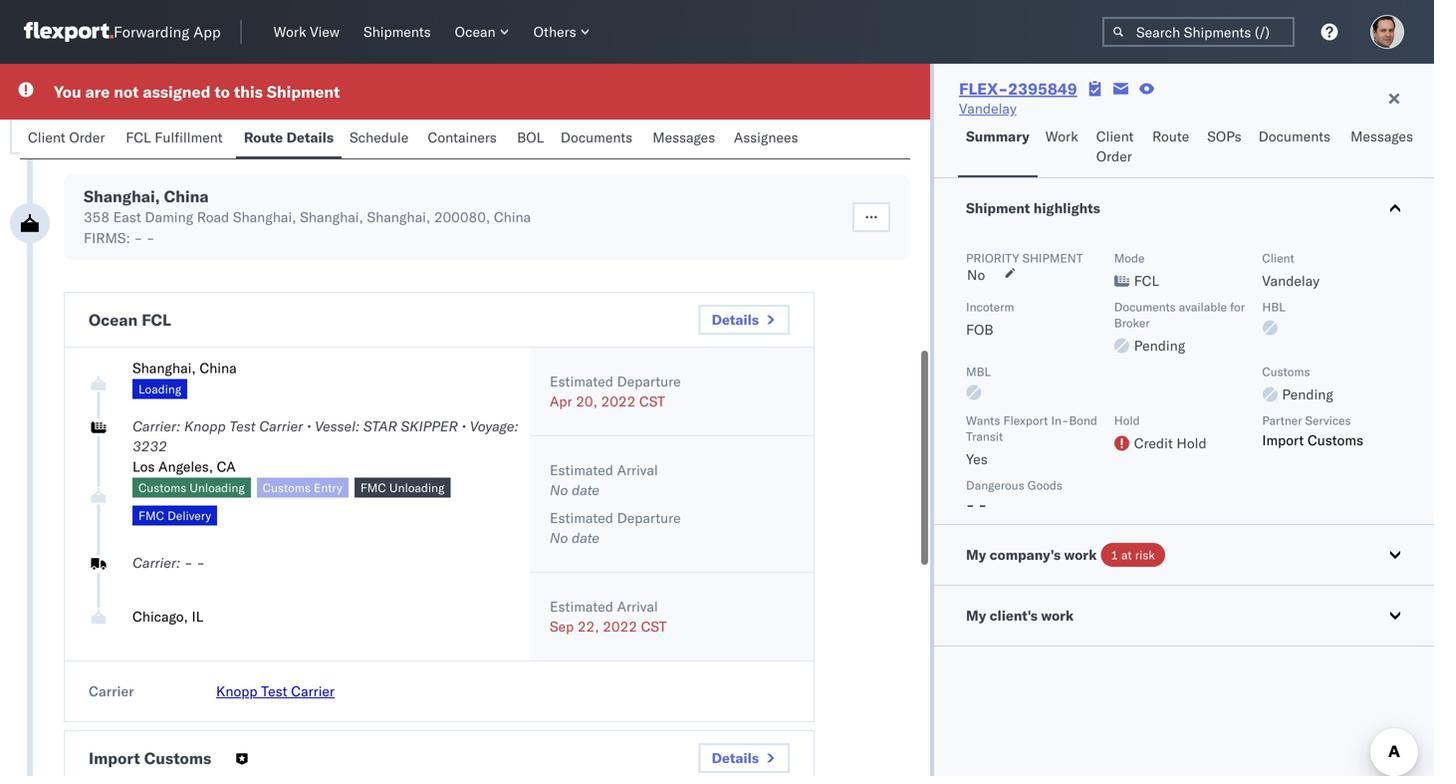 Task type: locate. For each thing, give the bounding box(es) containing it.
route down 'this'
[[244, 129, 283, 146]]

view
[[310, 23, 340, 40]]

1 vertical spatial my
[[966, 607, 986, 624]]

1 horizontal spatial messages button
[[1343, 119, 1424, 177]]

arrival down estimated departure no date
[[617, 598, 658, 615]]

arrival inside 'estimated arrival sep 22, 2022 cst'
[[617, 598, 658, 615]]

fmc for fmc delivery
[[138, 508, 164, 523]]

date down estimated arrival no date
[[572, 529, 600, 546]]

carrier: knopp test carrier • vessel: star skipper • voyage: 3232
[[132, 417, 519, 455]]

22,
[[578, 618, 599, 635]]

departure for estimated departure no date
[[617, 509, 681, 526]]

date for arrival
[[572, 481, 600, 499]]

0 vertical spatial pending
[[1134, 337, 1186, 354]]

order inside client order
[[1097, 147, 1132, 165]]

test inside carrier: knopp test carrier • vessel: star skipper • voyage: 3232
[[229, 417, 256, 435]]

ocean inside button
[[455, 23, 496, 40]]

ca
[[217, 458, 236, 475]]

0 horizontal spatial route
[[244, 129, 283, 146]]

0 horizontal spatial ocean
[[89, 310, 138, 330]]

1 unloading from the left
[[190, 480, 245, 495]]

carrier: for carrier: knopp test carrier • vessel: star skipper • voyage: 3232
[[132, 417, 181, 435]]

1 vertical spatial ocean
[[89, 310, 138, 330]]

my left the company's
[[966, 546, 986, 563]]

1 vertical spatial pending
[[1282, 386, 1334, 403]]

fcl down not
[[126, 129, 151, 146]]

no for estimated departure
[[550, 529, 568, 546]]

pending for customs
[[1282, 386, 1334, 403]]

2 horizontal spatial client
[[1262, 251, 1295, 265]]

0 horizontal spatial client
[[28, 129, 65, 146]]

forwarding
[[114, 22, 190, 41]]

2 date from the top
[[572, 529, 600, 546]]

0 vertical spatial test
[[229, 417, 256, 435]]

1 vertical spatial work
[[1046, 128, 1079, 145]]

1 horizontal spatial documents button
[[1251, 119, 1343, 177]]

1 vertical spatial details button
[[699, 743, 790, 773]]

client inside client vandelay incoterm fob
[[1262, 251, 1295, 265]]

1 vertical spatial details
[[712, 311, 759, 328]]

client right work button
[[1097, 128, 1134, 145]]

entry
[[314, 480, 343, 495]]

shanghai, inside shanghai, china loading
[[132, 359, 196, 377]]

customs entry
[[263, 480, 343, 495]]

import customs
[[89, 748, 211, 768]]

china for shanghai, china 358 east daming road shanghai, shanghai, shanghai, 200080, china firms: - -
[[164, 186, 209, 206]]

2 carrier: from the top
[[132, 554, 181, 571]]

0 vertical spatial fcl
[[126, 129, 151, 146]]

0 horizontal spatial work
[[274, 23, 306, 40]]

2 my from the top
[[966, 607, 986, 624]]

0 vertical spatial hold
[[1114, 413, 1140, 428]]

chicago, il
[[132, 608, 203, 625]]

0 horizontal spatial unloading
[[190, 480, 245, 495]]

no inside estimated departure no date
[[550, 529, 568, 546]]

1 horizontal spatial •
[[462, 417, 466, 435]]

0 horizontal spatial hold
[[1114, 413, 1140, 428]]

0 vertical spatial china
[[164, 186, 209, 206]]

ocean fcl
[[89, 310, 171, 330]]

1 horizontal spatial work
[[1046, 128, 1079, 145]]

2022 inside estimated departure apr 20, 2022 cst
[[601, 392, 636, 410]]

customs inside partner services import customs
[[1308, 431, 1364, 449]]

mbl
[[966, 364, 991, 379]]

import inside partner services import customs
[[1262, 431, 1304, 449]]

2 details button from the top
[[699, 743, 790, 773]]

no down estimated arrival no date
[[550, 529, 568, 546]]

customs for customs entry
[[263, 480, 311, 495]]

0 vertical spatial details
[[286, 129, 334, 146]]

sops button
[[1200, 119, 1251, 177]]

1 my from the top
[[966, 546, 986, 563]]

shanghai, china 358 east daming road shanghai, shanghai, shanghai, 200080, china firms: - -
[[84, 186, 531, 247]]

1 departure from the top
[[617, 373, 681, 390]]

goods
[[1028, 478, 1063, 493]]

documents for documents available for broker
[[1114, 299, 1176, 314]]

partner services import customs
[[1262, 413, 1364, 449]]

1 vertical spatial china
[[494, 208, 531, 226]]

customs for customs unloading
[[138, 480, 186, 495]]

2 arrival from the top
[[617, 598, 658, 615]]

1
[[1111, 547, 1119, 562]]

1 horizontal spatial vandelay
[[1262, 272, 1320, 289]]

apr
[[550, 392, 572, 410]]

cst for sep 22, 2022 cst
[[641, 618, 667, 635]]

details button
[[699, 305, 790, 335], [699, 743, 790, 773]]

shipment highlights
[[966, 199, 1101, 217]]

1 vertical spatial vandelay
[[1262, 272, 1320, 289]]

containers button
[[420, 120, 509, 158]]

work down '2395849'
[[1046, 128, 1079, 145]]

date up estimated departure no date
[[572, 481, 600, 499]]

1 vertical spatial arrival
[[617, 598, 658, 615]]

1 at risk
[[1111, 547, 1155, 562]]

route for route details
[[244, 129, 283, 146]]

fcl
[[126, 129, 151, 146], [1134, 272, 1160, 289], [142, 310, 171, 330]]

shipment
[[267, 82, 340, 102], [966, 199, 1030, 217]]

china for shanghai, china loading
[[200, 359, 237, 377]]

2 vertical spatial china
[[200, 359, 237, 377]]

client order button up highlights
[[1089, 119, 1145, 177]]

client order right work button
[[1097, 128, 1134, 165]]

•
[[307, 417, 311, 435], [462, 417, 466, 435]]

0 vertical spatial 2022
[[601, 392, 636, 410]]

flexport
[[1004, 413, 1048, 428]]

fulfillment
[[155, 129, 223, 146]]

you
[[54, 82, 81, 102]]

documents button right bol in the left of the page
[[553, 120, 645, 158]]

knopp test carrier
[[216, 682, 335, 700]]

documents right sops
[[1259, 128, 1331, 145]]

shanghai, up the east
[[84, 186, 160, 206]]

unloading down ca
[[190, 480, 245, 495]]

200080,
[[434, 208, 490, 226]]

estimated inside 'estimated arrival sep 22, 2022 cst'
[[550, 598, 614, 615]]

client's
[[990, 607, 1038, 624]]

0 vertical spatial knopp
[[184, 417, 226, 435]]

vandelay up the hbl
[[1262, 272, 1320, 289]]

1 date from the top
[[572, 481, 600, 499]]

work left 1
[[1064, 546, 1097, 563]]

route left sops
[[1153, 128, 1190, 145]]

road
[[197, 208, 229, 226]]

1 horizontal spatial import
[[1262, 431, 1304, 449]]

1 vertical spatial fmc
[[138, 508, 164, 523]]

2022 inside 'estimated arrival sep 22, 2022 cst'
[[603, 618, 637, 635]]

1 estimated from the top
[[550, 373, 614, 390]]

estimated up estimated departure no date
[[550, 461, 614, 479]]

estimated for estimated arrival sep 22, 2022 cst
[[550, 598, 614, 615]]

fmc right entry
[[360, 480, 386, 495]]

work for my company's work
[[1064, 546, 1097, 563]]

details for 2nd details button
[[712, 749, 759, 767]]

fmc
[[360, 480, 386, 495], [138, 508, 164, 523]]

carrier: inside carrier: knopp test carrier • vessel: star skipper • voyage: 3232
[[132, 417, 181, 435]]

unloading
[[190, 480, 245, 495], [389, 480, 445, 495]]

2 departure from the top
[[617, 509, 681, 526]]

my left the client's
[[966, 607, 986, 624]]

estimated up 20, at the left bottom
[[550, 373, 614, 390]]

work right the client's
[[1041, 607, 1074, 624]]

pending down broker
[[1134, 337, 1186, 354]]

1 vertical spatial test
[[261, 682, 287, 700]]

my company's work
[[966, 546, 1097, 563]]

china up ca
[[200, 359, 237, 377]]

2 estimated from the top
[[550, 461, 614, 479]]

1 vertical spatial shipment
[[966, 199, 1030, 217]]

date inside estimated departure no date
[[572, 529, 600, 546]]

pending
[[1134, 337, 1186, 354], [1282, 386, 1334, 403]]

1 vertical spatial cst
[[641, 618, 667, 635]]

1 vertical spatial import
[[89, 748, 140, 768]]

2022 for arrival
[[603, 618, 637, 635]]

fcl up shanghai, china loading
[[142, 310, 171, 330]]

3 estimated from the top
[[550, 509, 614, 526]]

work left view
[[274, 23, 306, 40]]

credit
[[1134, 434, 1173, 452]]

carrier: down fmc delivery
[[132, 554, 181, 571]]

estimated for estimated departure no date
[[550, 509, 614, 526]]

1 vertical spatial departure
[[617, 509, 681, 526]]

Search Shipments (/) text field
[[1103, 17, 1295, 47]]

knopp inside carrier: knopp test carrier • vessel: star skipper • voyage: 3232
[[184, 417, 226, 435]]

documents button
[[1251, 119, 1343, 177], [553, 120, 645, 158]]

app
[[193, 22, 221, 41]]

1 horizontal spatial shipment
[[966, 199, 1030, 217]]

1 horizontal spatial documents
[[1114, 299, 1176, 314]]

1 vertical spatial knopp
[[216, 682, 257, 700]]

client order button down you
[[20, 120, 118, 158]]

client down you
[[28, 129, 65, 146]]

estimated down estimated arrival no date
[[550, 509, 614, 526]]

work inside "button"
[[1041, 607, 1074, 624]]

customs unloading
[[138, 480, 245, 495]]

documents right bol "button"
[[561, 129, 633, 146]]

0 horizontal spatial test
[[229, 417, 256, 435]]

1 horizontal spatial order
[[1097, 147, 1132, 165]]

0 horizontal spatial messages button
[[645, 120, 726, 158]]

order down are
[[69, 129, 105, 146]]

messages button
[[1343, 119, 1424, 177], [645, 120, 726, 158]]

1 horizontal spatial route
[[1153, 128, 1190, 145]]

estimated
[[550, 373, 614, 390], [550, 461, 614, 479], [550, 509, 614, 526], [550, 598, 614, 615]]

0 vertical spatial shipment
[[267, 82, 340, 102]]

import
[[1262, 431, 1304, 449], [89, 748, 140, 768]]

vandelay down flex-
[[959, 100, 1017, 117]]

documents up broker
[[1114, 299, 1176, 314]]

fmc unloading
[[360, 480, 445, 495]]

fcl inside 'button'
[[126, 129, 151, 146]]

at
[[1122, 547, 1132, 562]]

messages
[[1351, 128, 1414, 145], [653, 129, 715, 146]]

estimated departure no date
[[550, 509, 681, 546]]

0 vertical spatial cst
[[639, 392, 665, 410]]

0 vertical spatial fmc
[[360, 480, 386, 495]]

cst right the 22,
[[641, 618, 667, 635]]

cst inside estimated departure apr 20, 2022 cst
[[639, 392, 665, 410]]

work inside button
[[1046, 128, 1079, 145]]

0 vertical spatial carrier:
[[132, 417, 181, 435]]

others button
[[526, 19, 598, 45]]

2 • from the left
[[462, 417, 466, 435]]

2 vertical spatial no
[[550, 529, 568, 546]]

0 vertical spatial ocean
[[455, 23, 496, 40]]

shipment highlights button
[[934, 178, 1434, 238]]

2 horizontal spatial documents
[[1259, 128, 1331, 145]]

estimated inside estimated departure apr 20, 2022 cst
[[550, 373, 614, 390]]

date for departure
[[572, 529, 600, 546]]

1 carrier: from the top
[[132, 417, 181, 435]]

1 vertical spatial fcl
[[1134, 272, 1160, 289]]

arrival inside estimated arrival no date
[[617, 461, 658, 479]]

departure inside estimated departure no date
[[617, 509, 681, 526]]

work
[[274, 23, 306, 40], [1046, 128, 1079, 145]]

estimated up the 22,
[[550, 598, 614, 615]]

order for leftmost client order button
[[69, 129, 105, 146]]

hold right credit
[[1177, 434, 1207, 452]]

arrival for estimated arrival no date
[[617, 461, 658, 479]]

order right work button
[[1097, 147, 1132, 165]]

client order down you
[[28, 129, 105, 146]]

ocean right 'shipments'
[[455, 23, 496, 40]]

shanghai, up loading
[[132, 359, 196, 377]]

flex-2395849 link
[[959, 79, 1078, 99]]

0 horizontal spatial vandelay
[[959, 100, 1017, 117]]

china right 200080,
[[494, 208, 531, 226]]

1 vertical spatial hold
[[1177, 434, 1207, 452]]

dangerous
[[966, 478, 1025, 493]]

1 vertical spatial work
[[1041, 607, 1074, 624]]

0 vertical spatial departure
[[617, 373, 681, 390]]

arrival
[[617, 461, 658, 479], [617, 598, 658, 615]]

documents for leftmost documents button
[[561, 129, 633, 146]]

0 horizontal spatial •
[[307, 417, 311, 435]]

shipment up the priority
[[966, 199, 1030, 217]]

2 unloading from the left
[[389, 480, 445, 495]]

pending up services
[[1282, 386, 1334, 403]]

date inside estimated arrival no date
[[572, 481, 600, 499]]

no down the priority
[[967, 266, 985, 283]]

0 horizontal spatial pending
[[1134, 337, 1186, 354]]

0 horizontal spatial fmc
[[138, 508, 164, 523]]

1 vertical spatial 2022
[[603, 618, 637, 635]]

0 vertical spatial work
[[1064, 546, 1097, 563]]

departure
[[617, 373, 681, 390], [617, 509, 681, 526]]

cst inside 'estimated arrival sep 22, 2022 cst'
[[641, 618, 667, 635]]

ocean down the firms:
[[89, 310, 138, 330]]

0 vertical spatial my
[[966, 546, 986, 563]]

customs
[[1262, 364, 1310, 379], [1308, 431, 1364, 449], [138, 480, 186, 495], [263, 480, 311, 495], [144, 748, 211, 768]]

fob
[[966, 321, 994, 338]]

ocean for ocean
[[455, 23, 496, 40]]

no inside estimated arrival no date
[[550, 481, 568, 499]]

1 vertical spatial carrier:
[[132, 554, 181, 571]]

estimated inside estimated departure no date
[[550, 509, 614, 526]]

0 vertical spatial date
[[572, 481, 600, 499]]

• left 'voyage:'
[[462, 417, 466, 435]]

carrier: up the '3232'
[[132, 417, 181, 435]]

assignees
[[734, 129, 798, 146]]

4 estimated from the top
[[550, 598, 614, 615]]

1 horizontal spatial unloading
[[389, 480, 445, 495]]

0 vertical spatial arrival
[[617, 461, 658, 479]]

vandelay
[[959, 100, 1017, 117], [1262, 272, 1320, 289]]

details
[[286, 129, 334, 146], [712, 311, 759, 328], [712, 749, 759, 767]]

0 vertical spatial work
[[274, 23, 306, 40]]

shipment up "route details"
[[267, 82, 340, 102]]

1 vertical spatial date
[[572, 529, 600, 546]]

0 horizontal spatial client order
[[28, 129, 105, 146]]

0 horizontal spatial documents
[[561, 129, 633, 146]]

estimated inside estimated arrival no date
[[550, 461, 614, 479]]

unloading down skipper
[[389, 480, 445, 495]]

1 horizontal spatial ocean
[[455, 23, 496, 40]]

fcl down the mode
[[1134, 272, 1160, 289]]

1 horizontal spatial fmc
[[360, 480, 386, 495]]

china up the daming
[[164, 186, 209, 206]]

• left vessel:
[[307, 417, 311, 435]]

0 vertical spatial order
[[69, 129, 105, 146]]

1 horizontal spatial pending
[[1282, 386, 1334, 403]]

1 vertical spatial order
[[1097, 147, 1132, 165]]

1 arrival from the top
[[617, 461, 658, 479]]

0 vertical spatial details button
[[699, 305, 790, 335]]

hold
[[1114, 413, 1140, 428], [1177, 434, 1207, 452]]

0 vertical spatial import
[[1262, 431, 1304, 449]]

my inside "button"
[[966, 607, 986, 624]]

risk
[[1135, 547, 1155, 562]]

0 horizontal spatial shipment
[[267, 82, 340, 102]]

angeles,
[[158, 458, 213, 475]]

-
[[134, 229, 143, 247], [146, 229, 155, 247], [966, 496, 975, 514], [979, 496, 987, 514], [184, 554, 193, 571], [196, 554, 205, 571]]

1 horizontal spatial hold
[[1177, 434, 1207, 452]]

2022 right the 22,
[[603, 618, 637, 635]]

client vandelay incoterm fob
[[966, 251, 1320, 338]]

2022 right 20, at the left bottom
[[601, 392, 636, 410]]

documents
[[1259, 128, 1331, 145], [561, 129, 633, 146], [1114, 299, 1176, 314]]

1 vertical spatial no
[[550, 481, 568, 499]]

shipments link
[[356, 19, 439, 45]]

shanghai, down "route details" button
[[300, 208, 363, 226]]

client up the hbl
[[1262, 251, 1295, 265]]

documents inside the documents available for broker
[[1114, 299, 1176, 314]]

flex-
[[959, 79, 1008, 99]]

documents button right sops
[[1251, 119, 1343, 177]]

documents for documents button to the right
[[1259, 128, 1331, 145]]

my client's work
[[966, 607, 1074, 624]]

arrival up estimated departure no date
[[617, 461, 658, 479]]

carrier
[[259, 417, 303, 435], [89, 682, 134, 700], [291, 682, 335, 700]]

1 horizontal spatial client order
[[1097, 128, 1134, 165]]

cst for apr 20, 2022 cst
[[639, 392, 665, 410]]

work for work
[[1046, 128, 1079, 145]]

east
[[113, 208, 141, 226]]

0 horizontal spatial order
[[69, 129, 105, 146]]

cst right 20, at the left bottom
[[639, 392, 665, 410]]

358
[[84, 208, 110, 226]]

china inside shanghai, china loading
[[200, 359, 237, 377]]

fmc left delivery
[[138, 508, 164, 523]]

departure inside estimated departure apr 20, 2022 cst
[[617, 373, 681, 390]]

2 vertical spatial details
[[712, 749, 759, 767]]

hold up credit
[[1114, 413, 1140, 428]]

0 horizontal spatial import
[[89, 748, 140, 768]]

flexport. image
[[24, 22, 114, 42]]

no up estimated departure no date
[[550, 481, 568, 499]]



Task type: vqa. For each thing, say whether or not it's contained in the screenshot.
THE FLEX-
yes



Task type: describe. For each thing, give the bounding box(es) containing it.
sops
[[1208, 128, 1242, 145]]

schedule
[[350, 129, 409, 146]]

my for my client's work
[[966, 607, 986, 624]]

work for my client's work
[[1041, 607, 1074, 624]]

estimated arrival sep 22, 2022 cst
[[550, 598, 667, 635]]

flex-2395849
[[959, 79, 1078, 99]]

bol button
[[509, 120, 553, 158]]

20,
[[576, 392, 598, 410]]

yes
[[966, 450, 988, 468]]

broker
[[1114, 315, 1150, 330]]

work button
[[1038, 119, 1089, 177]]

bond
[[1069, 413, 1098, 428]]

los angeles, ca
[[132, 458, 236, 475]]

available
[[1179, 299, 1227, 314]]

loading
[[138, 382, 181, 396]]

credit hold
[[1134, 434, 1207, 452]]

voyage:
[[470, 417, 519, 435]]

documents available for broker
[[1114, 299, 1245, 330]]

shipment
[[1023, 251, 1083, 265]]

1 horizontal spatial client
[[1097, 128, 1134, 145]]

vandelay link
[[959, 99, 1017, 119]]

3232
[[132, 437, 167, 455]]

client order for leftmost client order button
[[28, 129, 105, 146]]

transit
[[966, 429, 1003, 444]]

route details
[[244, 129, 334, 146]]

wants flexport in-bond transit yes
[[966, 413, 1098, 468]]

fmc delivery
[[138, 508, 211, 523]]

il
[[192, 608, 203, 625]]

estimated departure apr 20, 2022 cst
[[550, 373, 681, 410]]

others
[[534, 23, 576, 40]]

vessel:
[[315, 417, 360, 435]]

details for 1st details button
[[712, 311, 759, 328]]

ocean for ocean fcl
[[89, 310, 138, 330]]

assigned
[[143, 82, 211, 102]]

shipments
[[364, 23, 431, 40]]

bol
[[517, 129, 544, 146]]

1 horizontal spatial client order button
[[1089, 119, 1145, 177]]

1 horizontal spatial test
[[261, 682, 287, 700]]

services
[[1306, 413, 1351, 428]]

you are not assigned to this shipment
[[54, 82, 340, 102]]

0 vertical spatial no
[[967, 266, 985, 283]]

company's
[[990, 546, 1061, 563]]

for
[[1230, 299, 1245, 314]]

estimated arrival no date
[[550, 461, 658, 499]]

order for rightmost client order button
[[1097, 147, 1132, 165]]

work view link
[[266, 19, 348, 45]]

forwarding app link
[[24, 22, 221, 42]]

departure for estimated departure apr 20, 2022 cst
[[617, 373, 681, 390]]

to
[[215, 82, 230, 102]]

ocean button
[[447, 19, 518, 45]]

sep
[[550, 618, 574, 635]]

unloading for customs unloading
[[190, 480, 245, 495]]

chicago,
[[132, 608, 188, 625]]

forwarding app
[[114, 22, 221, 41]]

my for my company's work
[[966, 546, 986, 563]]

in-
[[1051, 413, 1069, 428]]

fmc for fmc unloading
[[360, 480, 386, 495]]

0 horizontal spatial messages
[[653, 129, 715, 146]]

delivery
[[167, 508, 211, 523]]

knopp test carrier link
[[216, 682, 335, 700]]

mode
[[1114, 251, 1145, 265]]

not
[[114, 82, 139, 102]]

carrier inside carrier: knopp test carrier • vessel: star skipper • voyage: 3232
[[259, 417, 303, 435]]

pending for documents available for broker
[[1134, 337, 1186, 354]]

skipper
[[401, 417, 458, 435]]

unloading for fmc unloading
[[389, 480, 445, 495]]

arrival for estimated arrival sep 22, 2022 cst
[[617, 598, 658, 615]]

fcl for fcl
[[1134, 272, 1160, 289]]

summary button
[[958, 119, 1038, 177]]

0 horizontal spatial documents button
[[553, 120, 645, 158]]

schedule button
[[342, 120, 420, 158]]

are
[[85, 82, 110, 102]]

shanghai, left 200080,
[[367, 208, 431, 226]]

estimated for estimated arrival no date
[[550, 461, 614, 479]]

dangerous goods - -
[[966, 478, 1063, 514]]

customs for customs
[[1262, 364, 1310, 379]]

route for route
[[1153, 128, 1190, 145]]

carrier: for carrier: - -
[[132, 554, 181, 571]]

fcl fulfillment
[[126, 129, 223, 146]]

priority
[[966, 251, 1020, 265]]

work for work view
[[274, 23, 306, 40]]

los
[[132, 458, 155, 475]]

star
[[364, 417, 397, 435]]

0 horizontal spatial client order button
[[20, 120, 118, 158]]

1 horizontal spatial messages
[[1351, 128, 1414, 145]]

assignees button
[[726, 120, 810, 158]]

wants
[[966, 413, 1001, 428]]

summary
[[966, 128, 1030, 145]]

incoterm
[[966, 299, 1015, 314]]

partner
[[1262, 413, 1302, 428]]

hbl
[[1262, 299, 1286, 314]]

priority shipment
[[966, 251, 1083, 265]]

my client's work button
[[934, 586, 1434, 646]]

2022 for departure
[[601, 392, 636, 410]]

client order for rightmost client order button
[[1097, 128, 1134, 165]]

firms:
[[84, 229, 130, 247]]

this
[[234, 82, 263, 102]]

1 • from the left
[[307, 417, 311, 435]]

route button
[[1145, 119, 1200, 177]]

containers
[[428, 129, 497, 146]]

fcl for fcl fulfillment
[[126, 129, 151, 146]]

work view
[[274, 23, 340, 40]]

fcl fulfillment button
[[118, 120, 236, 158]]

shipment inside button
[[966, 199, 1030, 217]]

estimated for estimated departure apr 20, 2022 cst
[[550, 373, 614, 390]]

0 vertical spatial vandelay
[[959, 100, 1017, 117]]

2 vertical spatial fcl
[[142, 310, 171, 330]]

1 details button from the top
[[699, 305, 790, 335]]

shanghai, china loading
[[132, 359, 237, 396]]

shanghai, right road
[[233, 208, 296, 226]]

no for estimated arrival
[[550, 481, 568, 499]]

vandelay inside client vandelay incoterm fob
[[1262, 272, 1320, 289]]



